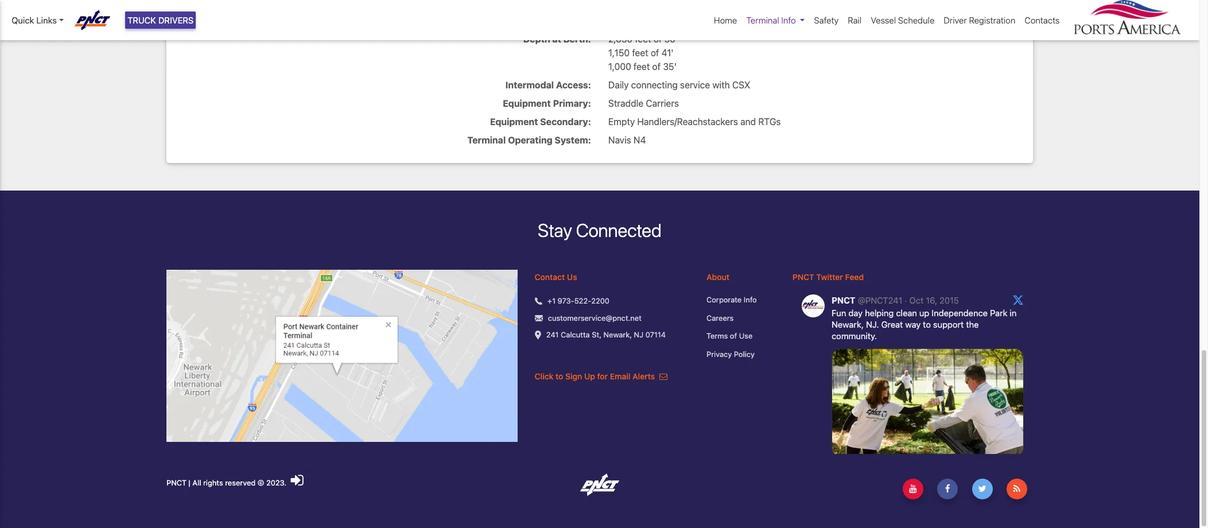 Task type: describe. For each thing, give the bounding box(es) containing it.
customerservice@pnct.net
[[548, 313, 642, 323]]

privacy
[[707, 349, 732, 359]]

|
[[189, 478, 190, 488]]

©
[[258, 478, 264, 488]]

csx
[[733, 80, 751, 90]]

depth
[[523, 34, 551, 44]]

of left 50'
[[654, 34, 662, 44]]

home
[[714, 15, 738, 25]]

07114
[[646, 330, 666, 339]]

of left the 35'
[[653, 61, 661, 72]]

straddle carriers
[[609, 98, 679, 108]]

to
[[556, 372, 564, 381]]

reserved
[[225, 478, 256, 488]]

equipment for equipment primary:
[[503, 98, 551, 108]]

terms of use link
[[707, 331, 776, 342]]

rail
[[848, 15, 862, 25]]

rtgs
[[759, 116, 781, 127]]

operating
[[508, 135, 553, 145]]

depth at berth:
[[523, 34, 591, 44]]

empty handlers/reachstackers and rtgs
[[609, 116, 781, 127]]

empty
[[609, 116, 635, 127]]

2023.
[[266, 478, 287, 488]]

41'
[[662, 48, 674, 58]]

pnct twitter feed
[[793, 272, 864, 282]]

carriers
[[646, 98, 679, 108]]

0 vertical spatial feet
[[635, 34, 652, 44]]

522-
[[575, 296, 592, 306]]

up
[[585, 372, 595, 381]]

info for corporate info
[[744, 295, 757, 304]]

vessel
[[871, 15, 896, 25]]

truck
[[127, 15, 156, 25]]

terminal for terminal info
[[747, 15, 780, 25]]

terminal info
[[747, 15, 796, 25]]

privacy policy
[[707, 349, 755, 359]]

2200
[[592, 296, 610, 306]]

navis
[[609, 135, 632, 145]]

driver registration
[[944, 15, 1016, 25]]

n4
[[634, 135, 646, 145]]

access:
[[556, 80, 591, 90]]

privacy policy link
[[707, 349, 776, 360]]

equipment for equipment secondary:
[[490, 116, 538, 127]]

connecting
[[632, 80, 678, 90]]

quick links
[[11, 15, 57, 25]]

contact
[[535, 272, 565, 282]]

customerservice@pnct.net link
[[548, 313, 642, 324]]

straddle
[[609, 98, 644, 108]]

navis n4
[[609, 135, 646, 145]]

equipment primary:
[[503, 98, 591, 108]]

alerts
[[633, 372, 655, 381]]

1 vertical spatial feet
[[632, 48, 649, 58]]

system:
[[555, 135, 591, 145]]

about
[[707, 272, 730, 282]]

connected
[[576, 219, 662, 241]]

terminal info link
[[742, 9, 810, 31]]

safety link
[[810, 9, 844, 31]]

corporate info
[[707, 295, 757, 304]]

newark,
[[604, 330, 632, 339]]

careers
[[707, 313, 734, 323]]

2,650 feet of 50' 1,150 feet of 41' 1,000 feet of 35'
[[609, 34, 678, 72]]

schedule
[[899, 15, 935, 25]]

click
[[535, 372, 554, 381]]

safety
[[814, 15, 839, 25]]

+1
[[548, 296, 556, 306]]

drivers
[[158, 15, 194, 25]]

registration
[[970, 15, 1016, 25]]

feed
[[846, 272, 864, 282]]



Task type: locate. For each thing, give the bounding box(es) containing it.
rail link
[[844, 9, 867, 31]]

and
[[741, 116, 756, 127]]

info
[[782, 15, 796, 25], [744, 295, 757, 304]]

1 horizontal spatial info
[[782, 15, 796, 25]]

home link
[[710, 9, 742, 31]]

stay connected
[[538, 219, 662, 241]]

973-
[[558, 296, 575, 306]]

0 vertical spatial info
[[782, 15, 796, 25]]

service
[[680, 80, 710, 90]]

careers link
[[707, 313, 776, 324]]

driver registration link
[[940, 9, 1021, 31]]

terminal for terminal operating system:
[[468, 135, 506, 145]]

0 horizontal spatial terminal
[[468, 135, 506, 145]]

nj
[[634, 330, 644, 339]]

pnct left |
[[167, 478, 187, 488]]

contact us
[[535, 272, 577, 282]]

0 horizontal spatial pnct
[[167, 478, 187, 488]]

equipment down intermodal on the left of page
[[503, 98, 551, 108]]

pnct for pnct twitter feed
[[793, 272, 815, 282]]

equipment secondary:
[[490, 116, 591, 127]]

of left 41'
[[651, 48, 659, 58]]

of
[[654, 34, 662, 44], [651, 48, 659, 58], [653, 61, 661, 72], [730, 331, 737, 341]]

info up careers link
[[744, 295, 757, 304]]

50'
[[665, 34, 678, 44]]

35'
[[663, 61, 677, 72]]

for
[[598, 372, 608, 381]]

truck drivers link
[[125, 11, 196, 29]]

driver
[[944, 15, 967, 25]]

terminal operating system:
[[468, 135, 591, 145]]

info left safety
[[782, 15, 796, 25]]

quick links link
[[11, 14, 64, 27]]

contacts link
[[1021, 9, 1065, 31]]

rights
[[203, 478, 223, 488]]

twitter
[[817, 272, 843, 282]]

feet right 1,150
[[632, 48, 649, 58]]

of left use
[[730, 331, 737, 341]]

with
[[713, 80, 730, 90]]

calcutta
[[561, 330, 590, 339]]

daily connecting service with csx
[[609, 80, 751, 90]]

1 vertical spatial equipment
[[490, 116, 538, 127]]

terminal right the home
[[747, 15, 780, 25]]

equipment up terminal operating system: at left top
[[490, 116, 538, 127]]

sign in image
[[291, 473, 304, 488]]

truck drivers
[[127, 15, 194, 25]]

secondary:
[[540, 116, 591, 127]]

0 vertical spatial equipment
[[503, 98, 551, 108]]

1 horizontal spatial terminal
[[747, 15, 780, 25]]

use
[[739, 331, 753, 341]]

st,
[[592, 330, 602, 339]]

equipment
[[503, 98, 551, 108], [490, 116, 538, 127]]

corporate
[[707, 295, 742, 304]]

of inside "link"
[[730, 331, 737, 341]]

1 vertical spatial pnct
[[167, 478, 187, 488]]

terminal inside terminal info link
[[747, 15, 780, 25]]

pnct left twitter
[[793, 272, 815, 282]]

+1 973-522-2200 link
[[548, 296, 610, 307]]

envelope o image
[[660, 373, 668, 381]]

241 calcutta st, newark, nj 07114
[[547, 330, 666, 339]]

terminal left operating
[[468, 135, 506, 145]]

feet
[[635, 34, 652, 44], [632, 48, 649, 58], [634, 61, 650, 72]]

0 vertical spatial terminal
[[747, 15, 780, 25]]

+1 973-522-2200
[[548, 296, 610, 306]]

241 calcutta st, newark, nj 07114 link
[[547, 330, 666, 341]]

1 vertical spatial info
[[744, 295, 757, 304]]

intermodal
[[506, 80, 554, 90]]

1,000
[[609, 61, 632, 72]]

2 vertical spatial feet
[[634, 61, 650, 72]]

all
[[193, 478, 201, 488]]

sign
[[566, 372, 582, 381]]

primary:
[[553, 98, 591, 108]]

info for terminal info
[[782, 15, 796, 25]]

stay
[[538, 219, 572, 241]]

2,650
[[609, 34, 633, 44]]

links
[[36, 15, 57, 25]]

pnct | all rights reserved © 2023.
[[167, 478, 289, 488]]

0 vertical spatial pnct
[[793, 272, 815, 282]]

1 vertical spatial terminal
[[468, 135, 506, 145]]

contacts
[[1025, 15, 1060, 25]]

feet right 2,650
[[635, 34, 652, 44]]

us
[[567, 272, 577, 282]]

0 horizontal spatial info
[[744, 295, 757, 304]]

quick
[[11, 15, 34, 25]]

241
[[547, 330, 559, 339]]

vessel schedule
[[871, 15, 935, 25]]

feet right 1,000
[[634, 61, 650, 72]]

terminal
[[747, 15, 780, 25], [468, 135, 506, 145]]

at
[[553, 34, 562, 44]]

intermodal access:
[[506, 80, 591, 90]]

click to sign up for email alerts link
[[535, 372, 668, 381]]

email
[[610, 372, 631, 381]]

berth:
[[564, 34, 591, 44]]

corporate info link
[[707, 295, 776, 306]]

daily
[[609, 80, 629, 90]]

terms
[[707, 331, 728, 341]]

policy
[[734, 349, 755, 359]]

handlers/reachstackers
[[638, 116, 738, 127]]

pnct for pnct | all rights reserved © 2023.
[[167, 478, 187, 488]]

1 horizontal spatial pnct
[[793, 272, 815, 282]]



Task type: vqa. For each thing, say whether or not it's contained in the screenshot.
Return at the left top
no



